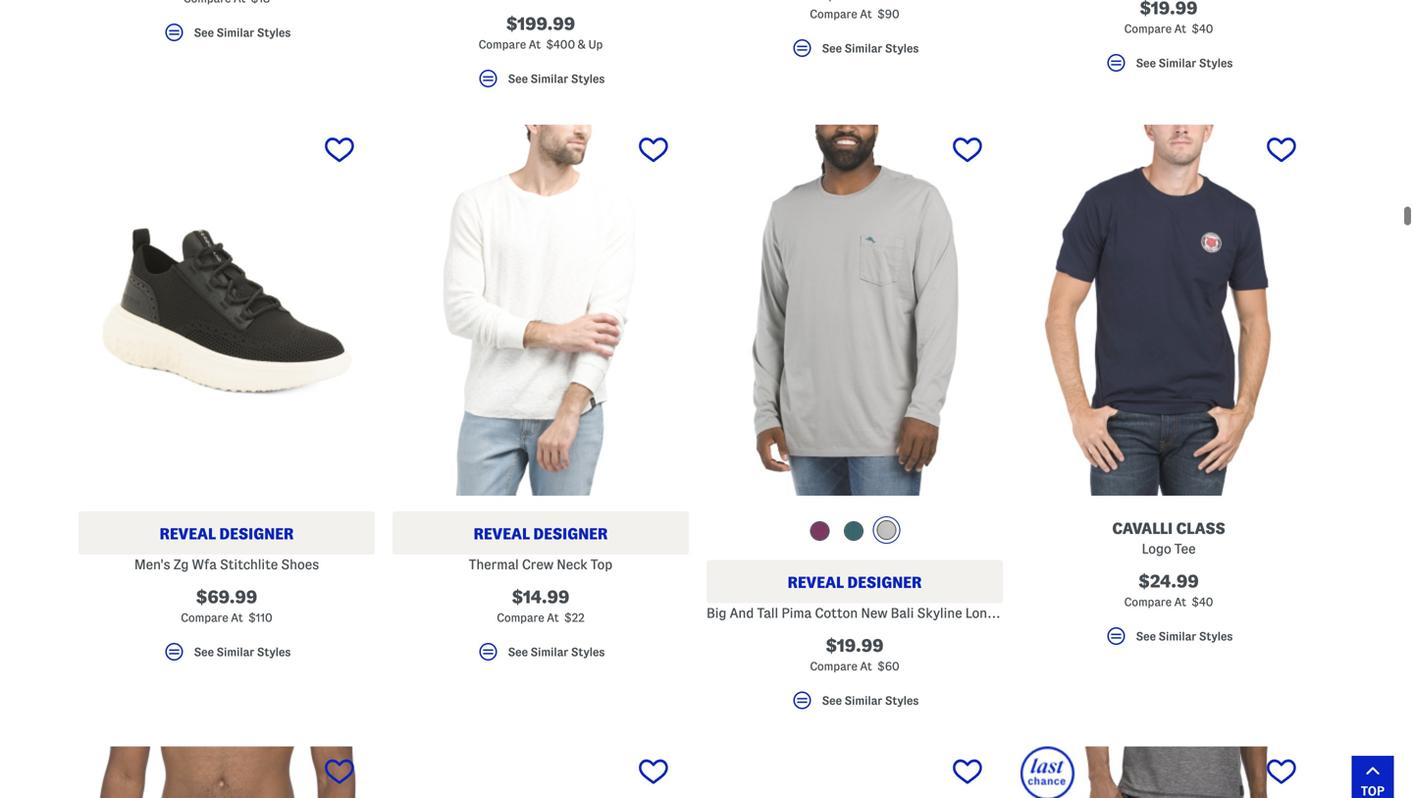 Task type: vqa. For each thing, say whether or not it's contained in the screenshot.
To Complete A Return In Store You Will Need To Provide:
no



Task type: locate. For each thing, give the bounding box(es) containing it.
compare for $199.99
[[479, 38, 526, 51]]

reveal designer up men's zg wfa stitchlite shoes
[[160, 525, 294, 542]]

designer inside 'reveal designer big and tall pima cotton new bali skyline long sleeve pocket tee $19.99 compare at              $60' element
[[848, 574, 922, 591]]

wesc $19.99 compare at              $40 element
[[1021, 0, 1317, 84]]

cotton
[[815, 606, 858, 621]]

styles
[[257, 26, 291, 39], [885, 42, 919, 54], [1199, 57, 1233, 69], [571, 73, 605, 85], [1199, 630, 1233, 642], [257, 646, 291, 658], [571, 646, 605, 658], [885, 694, 919, 707]]

compare inside the $69.99 compare at              $110
[[181, 612, 228, 624]]

$40
[[1192, 23, 1214, 35], [1192, 596, 1214, 608]]

reveal up the zg
[[160, 525, 216, 542]]

see inside reveal designer men's zg wfa stitchlite shoes $69.99 compare at              $110 element
[[194, 646, 214, 658]]

1 horizontal spatial tee
[[1175, 542, 1196, 556]]

thermal
[[469, 557, 519, 572]]

$40 inside 'link'
[[1192, 23, 1214, 35]]

similar inside $29.99 compare at              $90 element
[[845, 42, 883, 54]]

reveal designer for $14.99
[[474, 525, 608, 542]]

similar inside reveal designer men's zg wfa stitchlite shoes $69.99 compare at              $110 element
[[217, 646, 254, 658]]

1 horizontal spatial designer
[[533, 525, 608, 542]]

see similar styles inside wesc $19.99 compare at              $40 element
[[1136, 57, 1233, 69]]

silver image
[[877, 520, 896, 540]]

0 vertical spatial $40
[[1192, 23, 1214, 35]]

bali
[[891, 606, 914, 621]]

big and tall pima cotton new bali skyline long sleeve pocket tee image
[[707, 125, 1003, 496]]

compare inside $14.99 compare at              $22
[[497, 612, 544, 624]]

reveal up the pima
[[788, 574, 844, 591]]

up
[[588, 38, 603, 51]]

see inside 57mm designer sunglasses $199.99 compare at              $400 & up element
[[508, 73, 528, 85]]

reveal inside "element"
[[474, 525, 530, 542]]

see
[[194, 26, 214, 39], [822, 42, 842, 54], [1136, 57, 1156, 69], [508, 73, 528, 85], [1136, 630, 1156, 642], [194, 646, 214, 658], [508, 646, 528, 658], [822, 694, 842, 707]]

tee
[[1175, 542, 1196, 556], [1088, 606, 1109, 621]]

reveal designer up cotton at the right
[[788, 574, 922, 591]]

compare inside $24.99 compare at              $40
[[1125, 596, 1172, 608]]

1 horizontal spatial reveal designer
[[474, 525, 608, 542]]

designer up neck
[[533, 525, 608, 542]]

see similar styles button
[[79, 21, 375, 53], [707, 36, 1003, 69], [1021, 51, 1317, 84], [393, 67, 689, 99], [1021, 624, 1317, 657], [79, 640, 375, 673], [393, 640, 689, 673], [707, 689, 1003, 721]]

men's zg wfa stitchlite shoes image
[[79, 125, 375, 496]]

tee down class
[[1175, 542, 1196, 556]]

0 vertical spatial tee
[[1175, 542, 1196, 556]]

reveal up thermal
[[474, 525, 530, 542]]

similar inside cavalli class logo tee $24.99 compare at              $40 element
[[1159, 630, 1197, 642]]

designer inside the reveal designer thermal crew neck top $14.99 compare at              $22 "element"
[[533, 525, 608, 542]]

thermal crew neck top image
[[393, 125, 689, 496]]

$22
[[564, 612, 585, 624]]

designer inside reveal designer men's zg wfa stitchlite shoes $69.99 compare at              $110 element
[[219, 525, 294, 542]]

reveal for $14.99
[[474, 525, 530, 542]]

see inside o'neill $9.99 compare at              $18 element
[[194, 26, 214, 39]]

designer
[[219, 525, 294, 542], [533, 525, 608, 542], [848, 574, 922, 591]]

2 horizontal spatial reveal designer
[[788, 574, 922, 591]]

$19.99
[[826, 636, 884, 655]]

cavalli
[[1113, 520, 1173, 537]]

styles inside reveal designer men's zg wfa stitchlite shoes $69.99 compare at              $110 element
[[257, 646, 291, 658]]

see similar styles inside cavalli class logo tee $24.99 compare at              $40 element
[[1136, 630, 1233, 642]]

reveal designer inside "element"
[[474, 525, 608, 542]]

$19.99 compare at              $60
[[810, 636, 900, 673]]

styles inside cavalli class logo tee $24.99 compare at              $40 element
[[1199, 630, 1233, 642]]

see similar styles
[[194, 26, 291, 39], [822, 42, 919, 54], [1136, 57, 1233, 69], [508, 73, 605, 85], [1136, 630, 1233, 642], [194, 646, 291, 658], [508, 646, 605, 658], [822, 694, 919, 707]]

0 horizontal spatial designer
[[219, 525, 294, 542]]

straight fit pull on equip pants image
[[1021, 747, 1317, 798]]

styles inside button
[[885, 694, 919, 707]]

2 horizontal spatial reveal
[[788, 574, 844, 591]]

$400 &
[[546, 38, 586, 51]]

see similar styles inside o'neill $9.99 compare at              $18 element
[[194, 26, 291, 39]]

compare for $14.99
[[497, 612, 544, 624]]

$60
[[878, 660, 900, 673]]

styles inside o'neill $9.99 compare at              $18 element
[[257, 26, 291, 39]]

$69.99
[[196, 588, 257, 607]]

tee right pocket at the right bottom of page
[[1088, 606, 1109, 621]]

0 horizontal spatial tee
[[1088, 606, 1109, 621]]

similar
[[217, 26, 254, 39], [845, 42, 883, 54], [1159, 57, 1197, 69], [531, 73, 569, 85], [1159, 630, 1197, 642], [217, 646, 254, 658], [531, 646, 569, 658], [845, 694, 883, 707]]

1 horizontal spatial reveal
[[474, 525, 530, 542]]

1 vertical spatial $40
[[1192, 596, 1214, 608]]

list box
[[805, 516, 905, 549]]

compare inside $199.99 compare at              $400 & up
[[479, 38, 526, 51]]

neck
[[557, 557, 588, 572]]

$24.99 compare at              $40
[[1125, 572, 1214, 608]]

0 horizontal spatial reveal
[[160, 525, 216, 542]]

cavalli class logo tee $24.99 compare at              $40 element
[[1021, 125, 1317, 657]]

reveal designer
[[160, 525, 294, 542], [474, 525, 608, 542], [788, 574, 922, 591]]

similar inside 57mm designer sunglasses $199.99 compare at              $400 & up element
[[531, 73, 569, 85]]

reveal designer thermal crew neck top $14.99 compare at              $22 element
[[393, 125, 689, 673]]

$29.99 compare at              $90 element
[[707, 0, 1003, 69]]

tee inside cavalli class logo tee
[[1175, 542, 1196, 556]]

dark purple image
[[810, 521, 830, 541]]

class
[[1177, 520, 1226, 537]]

compare at              $40
[[1125, 23, 1214, 35]]

designer for $69.99
[[219, 525, 294, 542]]

$24.99
[[1139, 572, 1199, 591]]

2 horizontal spatial designer
[[848, 574, 922, 591]]

1 $40 from the top
[[1192, 23, 1214, 35]]

2 $40 from the top
[[1192, 596, 1214, 608]]

compare inside $19.99 compare at              $60
[[810, 660, 858, 673]]

compare
[[810, 8, 858, 20], [1125, 23, 1172, 35], [479, 38, 526, 51], [1125, 596, 1172, 608], [181, 612, 228, 624], [497, 612, 544, 624], [810, 660, 858, 673]]

reveal
[[160, 525, 216, 542], [474, 525, 530, 542], [788, 574, 844, 591]]

reveal designer up thermal crew neck top on the bottom
[[474, 525, 608, 542]]

designer up stitchlite
[[219, 525, 294, 542]]

0 horizontal spatial reveal designer
[[160, 525, 294, 542]]

designer for $19.99
[[848, 574, 922, 591]]

$14.99 compare at              $22
[[497, 588, 585, 624]]

similar inside wesc $19.99 compare at              $40 element
[[1159, 57, 1197, 69]]

see inside cavalli class logo tee $24.99 compare at              $40 element
[[1136, 630, 1156, 642]]

see similar styles button inside 'reveal designer big and tall pima cotton new bali skyline long sleeve pocket tee $19.99 compare at              $60' element
[[707, 689, 1003, 721]]

designer up the new
[[848, 574, 922, 591]]

$90
[[878, 8, 900, 20]]

styles inside 57mm designer sunglasses $199.99 compare at              $400 & up element
[[571, 73, 605, 85]]

big
[[707, 606, 727, 621]]

zg
[[174, 557, 189, 572]]



Task type: describe. For each thing, give the bounding box(es) containing it.
$69.99 compare at              $110
[[181, 588, 273, 624]]

styles inside $29.99 compare at              $90 element
[[885, 42, 919, 54]]

compare at              $90 link
[[707, 0, 1003, 25]]

top
[[591, 557, 613, 572]]

reveal for $69.99
[[160, 525, 216, 542]]

see similar styles inside the reveal designer thermal crew neck top $14.99 compare at              $22 "element"
[[508, 646, 605, 658]]

men's
[[134, 557, 170, 572]]

similar inside o'neill $9.99 compare at              $18 element
[[217, 26, 254, 39]]

1 vertical spatial tee
[[1088, 606, 1109, 621]]

reveal designer men's zg wfa stitchlite shoes $69.99 compare at              $110 element
[[79, 125, 375, 673]]

list box inside 'reveal designer big and tall pima cotton new bali skyline long sleeve pocket tee $19.99 compare at              $60' element
[[805, 516, 905, 549]]

pocket
[[1042, 606, 1085, 621]]

see similar styles inside 57mm designer sunglasses $199.99 compare at              $400 & up element
[[508, 73, 605, 85]]

compare for $19.99
[[810, 660, 858, 673]]

see similar styles inside $29.99 compare at              $90 element
[[822, 42, 919, 54]]

57mm designer sunglasses $199.99 compare at              $400 & up element
[[393, 0, 689, 99]]

compare for $69.99
[[181, 612, 228, 624]]

sea image
[[844, 521, 864, 541]]

skyline
[[917, 606, 963, 621]]

long
[[966, 606, 995, 621]]

compare inside 'link'
[[1125, 23, 1172, 35]]

and
[[730, 606, 754, 621]]

$14.99
[[512, 588, 570, 607]]

baldwin gingham swim trunks image
[[79, 747, 375, 798]]

crew
[[522, 557, 554, 572]]

similar inside the reveal designer thermal crew neck top $14.99 compare at              $22 "element"
[[531, 646, 569, 658]]

new
[[861, 606, 888, 621]]

$40 inside $24.99 compare at              $40
[[1192, 596, 1214, 608]]

reveal designer big and tall pima cotton new bali skyline long sleeve pocket tee $19.99 compare at              $60 element
[[707, 125, 1109, 721]]

logo tee image
[[1021, 125, 1317, 496]]

see similar styles inside reveal designer men's zg wfa stitchlite shoes $69.99 compare at              $110 element
[[194, 646, 291, 658]]

lizard embossed monk strap leather loafers image
[[393, 747, 689, 798]]

sleeve
[[999, 606, 1039, 621]]

logo
[[1142, 542, 1172, 556]]

big and tall pima cotton new bali skyline long sleeve pocket tee
[[707, 606, 1109, 621]]

pima
[[782, 606, 812, 621]]

similar inside 'reveal designer big and tall pima cotton new bali skyline long sleeve pocket tee $19.99 compare at              $60' element
[[845, 694, 883, 707]]

reveal designer for $69.99
[[160, 525, 294, 542]]

reveal for $19.99
[[788, 574, 844, 591]]

see similar styles inside button
[[822, 694, 919, 707]]

$110
[[248, 612, 273, 624]]

$199.99 compare at              $400 & up
[[479, 14, 603, 51]]

men's zg wfa stitchlite shoes
[[134, 557, 319, 572]]

compare for $24.99
[[1125, 596, 1172, 608]]

see inside the reveal designer thermal crew neck top $14.99 compare at              $22 "element"
[[508, 646, 528, 658]]

see inside see similar styles button
[[822, 694, 842, 707]]

reveal designer for $19.99
[[788, 574, 922, 591]]

see inside wesc $19.99 compare at              $40 element
[[1136, 57, 1156, 69]]

compare at              $40 link
[[1021, 0, 1317, 39]]

designer for $14.99
[[533, 525, 608, 542]]

men's made in italy leather dress oxfords image
[[707, 747, 1003, 798]]

tall
[[757, 606, 779, 621]]

thermal crew neck top
[[469, 557, 613, 572]]

see inside $29.99 compare at              $90 element
[[822, 42, 842, 54]]

cavalli class logo tee
[[1113, 520, 1226, 556]]

compare at              $90
[[810, 8, 900, 20]]

shoes
[[281, 557, 319, 572]]

styles inside the reveal designer thermal crew neck top $14.99 compare at              $22 "element"
[[571, 646, 605, 658]]

wfa
[[192, 557, 217, 572]]

styles inside wesc $19.99 compare at              $40 element
[[1199, 57, 1233, 69]]

$199.99
[[506, 14, 575, 34]]

o'neill $9.99 compare at              $18 element
[[79, 0, 375, 53]]

stitchlite
[[220, 557, 278, 572]]



